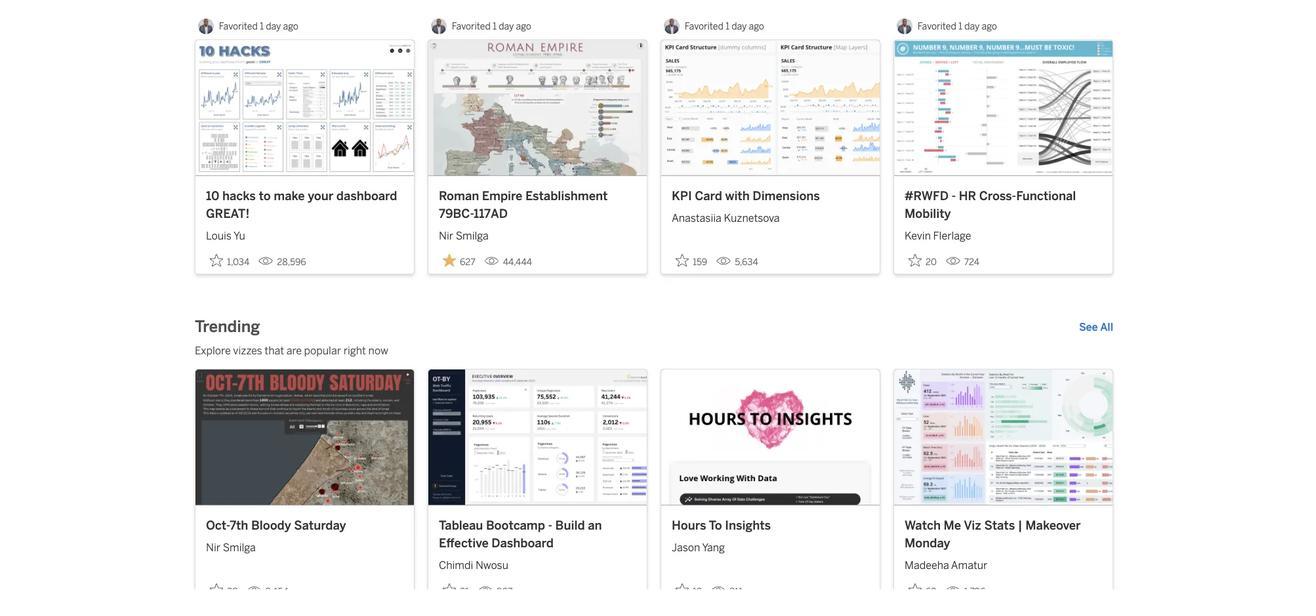 Task type: vqa. For each thing, say whether or not it's contained in the screenshot.


Task type: locate. For each thing, give the bounding box(es) containing it.
0 vertical spatial ‫nir
[[439, 230, 454, 242]]

that
[[265, 344, 284, 357]]

anastasiia kuznetsova link
[[672, 205, 870, 226]]

1 add favorite image from the left
[[210, 583, 223, 590]]

1 for -
[[959, 21, 963, 31]]

1 1 from the left
[[260, 21, 264, 31]]

0 vertical spatial ‫nir smilga‬‎ link
[[439, 223, 637, 244]]

add favorite image for oct-7th bloody saturday
[[210, 583, 223, 590]]

monday
[[905, 536, 951, 550]]

add favorite button containing 20
[[905, 250, 941, 271]]

add favorite button for hours to insights
[[672, 579, 706, 590]]

- inside "tableau bootcamp - build an effective dashboard"
[[548, 518, 553, 532]]

‫nir smilga‬‎ link down roman empire establishment 79bc-117ad on the top left of page
[[439, 223, 637, 244]]

‫nir smilga‬‎ link
[[439, 223, 637, 244], [206, 534, 404, 555]]

kevin flerlage link
[[905, 223, 1103, 244]]

add favorite button for oct-7th bloody saturday
[[206, 579, 242, 590]]

ago for hr
[[982, 21, 998, 31]]

tich mabiza image
[[198, 18, 214, 34], [897, 18, 913, 34]]

workbook thumbnail image for hr
[[895, 40, 1113, 176]]

see all
[[1080, 321, 1114, 333]]

0 horizontal spatial tich mabiza image
[[431, 18, 447, 34]]

add favorite image down madeeha
[[909, 583, 922, 590]]

28,596
[[277, 256, 306, 267]]

louis yu
[[206, 230, 245, 242]]

2 tich mabiza image from the left
[[897, 18, 913, 34]]

- left build
[[548, 518, 553, 532]]

roman empire establishment 79bc-117ad link
[[439, 187, 637, 223]]

4 ago from the left
[[982, 21, 998, 31]]

‫nir smilga‬‎ link down saturday
[[206, 534, 404, 555]]

workbook thumbnail image for viz
[[895, 369, 1113, 505]]

kuznetsova
[[724, 212, 780, 224]]

‫nir smilga‬‎ for oct-
[[206, 541, 256, 554]]

kevin
[[905, 230, 931, 242]]

see all link
[[1080, 319, 1114, 335]]

add favorite button for tableau bootcamp - build an effective dashboard
[[439, 579, 473, 590]]

Add Favorite button
[[672, 250, 712, 271], [905, 250, 941, 271], [206, 579, 242, 590], [439, 579, 473, 590], [672, 579, 706, 590], [905, 579, 941, 590]]

1 vertical spatial smilga‬‎
[[223, 541, 256, 554]]

nwosu
[[476, 559, 509, 572]]

79bc-
[[439, 206, 474, 221]]

add favorite button down jason
[[672, 579, 706, 590]]

7th
[[230, 518, 248, 532]]

2 favorited from the left
[[452, 21, 491, 31]]

‫nir smilga‬‎ down 79bc-
[[439, 230, 489, 242]]

hacks
[[223, 188, 256, 203]]

1 day from the left
[[266, 21, 281, 31]]

1 favorited from the left
[[219, 21, 258, 31]]

smilga‬‎ down 7th
[[223, 541, 256, 554]]

add favorite button down the chimdi on the bottom
[[439, 579, 473, 590]]

add favorite button for watch me viz stats | makeover monday
[[905, 579, 941, 590]]

1 favorited 1 day ago from the left
[[219, 21, 299, 31]]

add favorite button down anastasiia
[[672, 250, 712, 271]]

insights
[[725, 518, 771, 532]]

favorited 1 day ago
[[219, 21, 299, 31], [452, 21, 532, 31], [685, 21, 765, 31], [918, 21, 998, 31]]

1 horizontal spatial ‫nir
[[439, 230, 454, 242]]

madeeha
[[905, 559, 950, 572]]

‫nir for oct-7th bloody saturday
[[206, 541, 221, 554]]

2 1 from the left
[[493, 21, 497, 31]]

1 ago from the left
[[283, 21, 299, 31]]

4 favorited 1 day ago from the left
[[918, 21, 998, 31]]

workbook thumbnail image for insights
[[662, 369, 880, 505]]

3 1 from the left
[[726, 21, 730, 31]]

ago for to
[[283, 21, 299, 31]]

empire
[[482, 188, 523, 203]]

watch
[[905, 518, 941, 532]]

4 day from the left
[[965, 21, 980, 31]]

favorited for -
[[918, 21, 957, 31]]

kpi card with dimensions link
[[672, 187, 870, 205]]

trending heading
[[195, 316, 260, 337]]

favorited for card
[[685, 21, 724, 31]]

smilga‬‎
[[456, 230, 489, 242], [223, 541, 256, 554]]

‫nir smilga‬‎ link for establishment
[[439, 223, 637, 244]]

0 vertical spatial smilga‬‎
[[456, 230, 489, 242]]

tableau bootcamp - build an effective dashboard link
[[439, 516, 637, 552]]

smilga‬‎ for roman
[[456, 230, 489, 242]]

3 favorited 1 day ago from the left
[[685, 21, 765, 31]]

0 horizontal spatial ‫nir smilga‬‎ link
[[206, 534, 404, 555]]

1 for empire
[[493, 21, 497, 31]]

0 vertical spatial -
[[952, 188, 956, 203]]

28,596 views element
[[254, 251, 312, 272]]

bloody
[[251, 518, 291, 532]]

2 ago from the left
[[516, 21, 532, 31]]

‫nir
[[439, 230, 454, 242], [206, 541, 221, 554]]

2 favorited 1 day ago from the left
[[452, 21, 532, 31]]

add favorite button containing 159
[[672, 250, 712, 271]]

1 vertical spatial ‫nir smilga‬‎
[[206, 541, 256, 554]]

saturday
[[294, 518, 346, 532]]

4 1 from the left
[[959, 21, 963, 31]]

2 add favorite image from the left
[[443, 583, 456, 590]]

1
[[260, 21, 264, 31], [493, 21, 497, 31], [726, 21, 730, 31], [959, 21, 963, 31]]

louis yu link
[[206, 223, 404, 244]]

workbook thumbnail image for with
[[662, 40, 880, 176]]

3 ago from the left
[[749, 21, 765, 31]]

1 horizontal spatial smilga‬‎
[[456, 230, 489, 242]]

mobility
[[905, 206, 951, 221]]

0 horizontal spatial smilga‬‎
[[223, 541, 256, 554]]

1 horizontal spatial ‫nir smilga‬‎ link
[[439, 223, 637, 244]]

add favorite image down jason
[[676, 583, 689, 590]]

add favorite image down the 'oct-'
[[210, 583, 223, 590]]

‫nir down the 'oct-'
[[206, 541, 221, 554]]

1 horizontal spatial ‫nir smilga‬‎
[[439, 230, 489, 242]]

2 day from the left
[[499, 21, 514, 31]]

dashboard
[[492, 536, 554, 550]]

all
[[1101, 321, 1114, 333]]

your
[[308, 188, 334, 203]]

right
[[344, 344, 366, 357]]

workbook thumbnail image
[[196, 40, 414, 176], [429, 40, 647, 176], [662, 40, 880, 176], [895, 40, 1113, 176], [196, 369, 414, 505], [429, 369, 647, 505], [662, 369, 880, 505], [895, 369, 1113, 505]]

627
[[460, 256, 476, 267]]

add favorite button down the 'oct-'
[[206, 579, 242, 590]]

- left hr
[[952, 188, 956, 203]]

bootcamp
[[486, 518, 545, 532]]

‫nir smilga‬‎
[[439, 230, 489, 242], [206, 541, 256, 554]]

add favorite button down kevin
[[905, 250, 941, 271]]

2 tich mabiza image from the left
[[664, 18, 680, 34]]

add favorite image
[[210, 583, 223, 590], [443, 583, 456, 590], [676, 583, 689, 590], [909, 583, 922, 590]]

tich mabiza image
[[431, 18, 447, 34], [664, 18, 680, 34]]

hours to insights
[[672, 518, 771, 532]]

1 horizontal spatial -
[[952, 188, 956, 203]]

0 horizontal spatial -
[[548, 518, 553, 532]]

0 horizontal spatial ‫nir
[[206, 541, 221, 554]]

3 add favorite image from the left
[[676, 583, 689, 590]]

0 horizontal spatial ‫nir smilga‬‎
[[206, 541, 256, 554]]

1 vertical spatial ‫nir smilga‬‎ link
[[206, 534, 404, 555]]

with
[[726, 188, 750, 203]]

tich mabiza image for kpi card with dimensions
[[664, 18, 680, 34]]

‫nir smilga‬‎ link for bloody
[[206, 534, 404, 555]]

1 tich mabiza image from the left
[[198, 18, 214, 34]]

ago for with
[[749, 21, 765, 31]]

4 add favorite image from the left
[[909, 583, 922, 590]]

hr
[[959, 188, 977, 203]]

stats
[[985, 518, 1016, 532]]

smilga‬‎ up 627 at left
[[456, 230, 489, 242]]

‫nir smilga‬‎ down 7th
[[206, 541, 256, 554]]

1 tich mabiza image from the left
[[431, 18, 447, 34]]

ago
[[283, 21, 299, 31], [516, 21, 532, 31], [749, 21, 765, 31], [982, 21, 998, 31]]

0 vertical spatial ‫nir smilga‬‎
[[439, 230, 489, 242]]

0 horizontal spatial tich mabiza image
[[198, 18, 214, 34]]

3 favorited from the left
[[685, 21, 724, 31]]

day
[[266, 21, 281, 31], [499, 21, 514, 31], [732, 21, 747, 31], [965, 21, 980, 31]]

add favorite image down the chimdi on the bottom
[[443, 583, 456, 590]]

amatur
[[952, 559, 988, 572]]

4 favorited from the left
[[918, 21, 957, 31]]

724
[[965, 256, 980, 267]]

favorited
[[219, 21, 258, 31], [452, 21, 491, 31], [685, 21, 724, 31], [918, 21, 957, 31]]

1 vertical spatial ‫nir
[[206, 541, 221, 554]]

1 horizontal spatial tich mabiza image
[[897, 18, 913, 34]]

add favorite image for hours to insights
[[676, 583, 689, 590]]

explore vizzes that are popular right now element
[[195, 343, 1114, 358]]

see all trending element
[[1080, 319, 1114, 335]]

1 horizontal spatial tich mabiza image
[[664, 18, 680, 34]]

3 day from the left
[[732, 21, 747, 31]]

-
[[952, 188, 956, 203], [548, 518, 553, 532]]

1 vertical spatial -
[[548, 518, 553, 532]]

Remove Favorite button
[[439, 250, 480, 271]]

kpi
[[672, 188, 692, 203]]

build
[[556, 518, 585, 532]]

jason
[[672, 541, 700, 554]]

add favorite button down madeeha
[[905, 579, 941, 590]]

chimdi nwosu
[[439, 559, 509, 572]]

‫nir for roman empire establishment 79bc-117ad
[[439, 230, 454, 242]]

‫nir down 79bc-
[[439, 230, 454, 242]]



Task type: describe. For each thing, give the bounding box(es) containing it.
me
[[944, 518, 962, 532]]

20
[[926, 256, 937, 267]]

favorited for empire
[[452, 21, 491, 31]]

watch me viz stats | makeover monday
[[905, 518, 1081, 550]]

workbook thumbnail image for to
[[196, 40, 414, 176]]

1,034
[[227, 256, 250, 267]]

anastasiia kuznetsova
[[672, 212, 780, 224]]

#rwfd - hr cross-functional mobility
[[905, 188, 1077, 221]]

ago for establishment
[[516, 21, 532, 31]]

viz
[[964, 518, 982, 532]]

establishment
[[526, 188, 608, 203]]

explore vizzes that are popular right now
[[195, 344, 388, 357]]

724 views element
[[941, 251, 985, 272]]

to
[[259, 188, 271, 203]]

flerlage
[[934, 230, 972, 242]]

1 for hacks
[[260, 21, 264, 31]]

smilga‬‎ for oct-
[[223, 541, 256, 554]]

oct-
[[206, 518, 230, 532]]

favorited 1 day ago for -
[[918, 21, 998, 31]]

watch me viz stats | makeover monday link
[[905, 516, 1103, 552]]

kpi card with dimensions
[[672, 188, 820, 203]]

tich mabiza image for roman empire establishment 79bc-117ad
[[431, 18, 447, 34]]

make
[[274, 188, 305, 203]]

hours
[[672, 518, 707, 532]]

day for establishment
[[499, 21, 514, 31]]

workbook thumbnail image for -
[[429, 369, 647, 505]]

trending
[[195, 317, 260, 336]]

#rwfd - hr cross-functional mobility link
[[905, 187, 1103, 223]]

add favorite button for kpi card with dimensions
[[672, 250, 712, 271]]

great!
[[206, 206, 250, 221]]

tich mabiza image for 10 hacks to make your dashboard great!
[[198, 18, 214, 34]]

- inside #rwfd - hr cross-functional mobility
[[952, 188, 956, 203]]

to
[[709, 518, 722, 532]]

see
[[1080, 321, 1099, 333]]

jason yang link
[[672, 534, 870, 555]]

tableau bootcamp - build an effective dashboard
[[439, 518, 602, 550]]

roman empire establishment 79bc-117ad
[[439, 188, 608, 221]]

makeover
[[1026, 518, 1081, 532]]

dimensions
[[753, 188, 820, 203]]

now
[[369, 344, 388, 357]]

workbook thumbnail image for establishment
[[429, 40, 647, 176]]

are
[[287, 344, 302, 357]]

day for with
[[732, 21, 747, 31]]

jason yang
[[672, 541, 725, 554]]

effective
[[439, 536, 489, 550]]

kevin flerlage
[[905, 230, 972, 242]]

favorited 1 day ago for card
[[685, 21, 765, 31]]

popular
[[304, 344, 341, 357]]

add favorite image for tableau bootcamp - build an effective dashboard
[[443, 583, 456, 590]]

workbook thumbnail image for bloody
[[196, 369, 414, 505]]

‫nir smilga‬‎ for roman
[[439, 230, 489, 242]]

tich mabiza image for #rwfd - hr cross-functional mobility
[[897, 18, 913, 34]]

vizzes
[[233, 344, 262, 357]]

yang
[[702, 541, 725, 554]]

madeeha amatur
[[905, 559, 988, 572]]

chimdi nwosu link
[[439, 552, 637, 573]]

favorited 1 day ago for hacks
[[219, 21, 299, 31]]

10
[[206, 188, 220, 203]]

|
[[1019, 518, 1023, 532]]

explore
[[195, 344, 231, 357]]

5,634 views element
[[712, 251, 764, 272]]

louis
[[206, 230, 232, 242]]

#rwfd
[[905, 188, 949, 203]]

functional
[[1017, 188, 1077, 203]]

159
[[693, 256, 708, 267]]

an
[[588, 518, 602, 532]]

favorited 1 day ago for empire
[[452, 21, 532, 31]]

add favorite image for watch me viz stats | makeover monday
[[909, 583, 922, 590]]

tableau
[[439, 518, 483, 532]]

5,634
[[735, 256, 759, 267]]

day for hr
[[965, 21, 980, 31]]

chimdi
[[439, 559, 473, 572]]

anastasiia
[[672, 212, 722, 224]]

dashboard
[[337, 188, 397, 203]]

44,444 views element
[[480, 251, 538, 272]]

117ad
[[474, 206, 508, 221]]

oct-7th bloody saturday
[[206, 518, 346, 532]]

card
[[695, 188, 723, 203]]

1 for card
[[726, 21, 730, 31]]

day for to
[[266, 21, 281, 31]]

10 hacks to make your dashboard great!
[[206, 188, 397, 221]]

madeeha amatur link
[[905, 552, 1103, 573]]

oct-7th bloody saturday link
[[206, 516, 404, 534]]

cross-
[[980, 188, 1017, 203]]

44,444
[[503, 256, 532, 267]]

favorited for hacks
[[219, 21, 258, 31]]

hours to insights link
[[672, 516, 870, 534]]

add favorite button for #rwfd - hr cross-functional mobility
[[905, 250, 941, 271]]

roman
[[439, 188, 479, 203]]

yu
[[234, 230, 245, 242]]

Add Favorite button
[[206, 250, 254, 271]]



